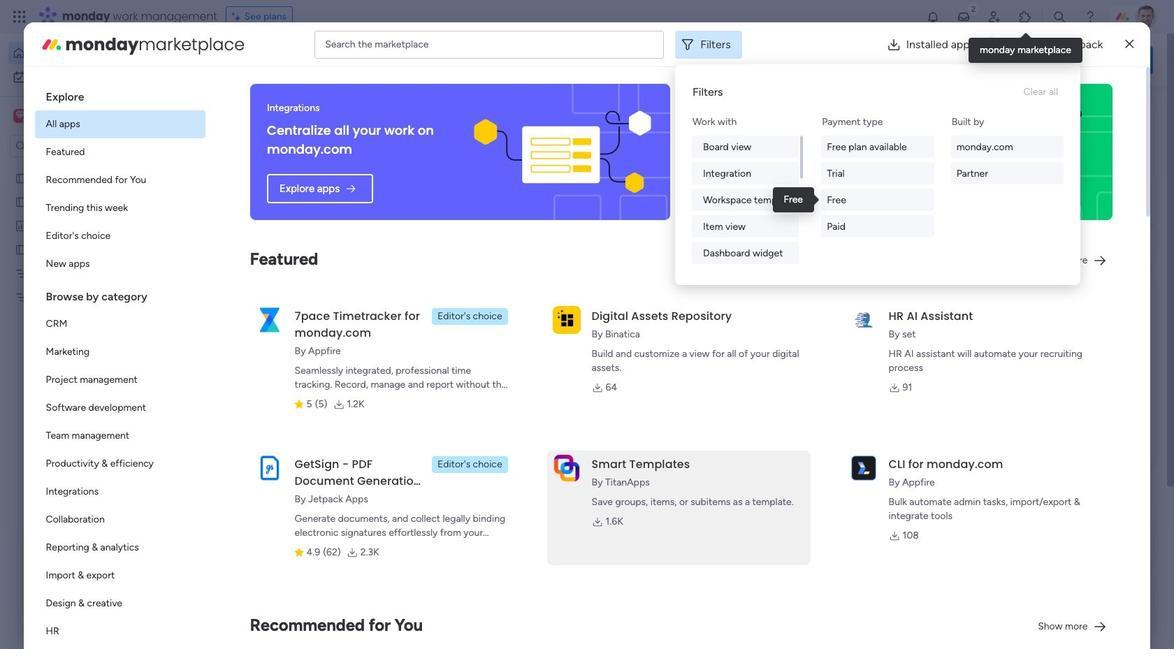 Task type: vqa. For each thing, say whether or not it's contained in the screenshot.
v2 bolt switch image
yes



Task type: locate. For each thing, give the bounding box(es) containing it.
public dashboard image up component image
[[691, 255, 706, 270]]

app logo image
[[256, 306, 283, 334], [553, 306, 580, 334], [850, 306, 878, 334], [256, 454, 283, 482], [553, 454, 580, 482], [850, 454, 878, 482]]

terry turtle image
[[249, 626, 277, 649]]

1 vertical spatial heading
[[35, 278, 205, 310]]

1 heading from the top
[[35, 78, 205, 110]]

getting started element
[[943, 509, 1153, 565]]

v2 user feedback image
[[955, 52, 965, 68]]

check circle image
[[964, 131, 973, 142]]

terry turtle image
[[1135, 6, 1157, 28]]

list box
[[35, 78, 205, 649], [0, 163, 178, 497]]

see plans image
[[232, 9, 244, 24]]

workspace image
[[13, 108, 27, 124], [15, 108, 25, 124]]

0 horizontal spatial banner logo image
[[472, 84, 653, 220]]

public dashboard image down public board image
[[15, 219, 28, 232]]

2 image
[[967, 1, 980, 16]]

monday marketplace image
[[40, 33, 63, 56]]

1 vertical spatial public dashboard image
[[691, 255, 706, 270]]

public board image
[[15, 171, 28, 185], [15, 243, 28, 256], [233, 255, 249, 270]]

option
[[8, 42, 170, 64], [8, 66, 170, 88], [35, 110, 205, 138], [35, 138, 205, 166], [0, 165, 178, 168], [35, 166, 205, 194], [35, 194, 205, 222], [35, 222, 205, 250], [35, 250, 205, 278], [35, 310, 205, 338], [35, 338, 205, 366], [35, 366, 205, 394], [35, 394, 205, 422], [35, 422, 205, 450], [35, 450, 205, 478], [35, 478, 205, 506], [35, 506, 205, 534], [35, 534, 205, 562], [35, 562, 205, 590], [35, 590, 205, 618], [35, 618, 205, 646]]

0 horizontal spatial public dashboard image
[[15, 219, 28, 232]]

dapulse x slim image
[[1125, 36, 1134, 53], [1132, 101, 1149, 118]]

component image
[[691, 277, 703, 290]]

1 vertical spatial dapulse x slim image
[[1132, 101, 1149, 118]]

circle o image
[[964, 167, 973, 177]]

1 horizontal spatial banner logo image
[[914, 84, 1096, 220]]

invite members image
[[988, 10, 1001, 24]]

2 element
[[357, 526, 374, 543]]

public dashboard image
[[15, 219, 28, 232], [691, 255, 706, 270]]

heading
[[35, 78, 205, 110], [35, 278, 205, 310]]

banner logo image
[[472, 84, 653, 220], [914, 84, 1096, 220]]

0 vertical spatial heading
[[35, 78, 205, 110]]

public board image
[[15, 195, 28, 208]]

public board image inside quick search results list box
[[233, 255, 249, 270]]



Task type: describe. For each thing, give the bounding box(es) containing it.
2 banner logo image from the left
[[914, 84, 1096, 220]]

help center element
[[943, 576, 1153, 632]]

search everything image
[[1053, 10, 1066, 24]]

v2 bolt switch image
[[1064, 52, 1072, 67]]

workspace selection element
[[13, 108, 117, 126]]

check circle image
[[964, 149, 973, 160]]

monday marketplace image
[[1018, 10, 1032, 24]]

1 banner logo image from the left
[[472, 84, 653, 220]]

templates image image
[[956, 281, 1141, 378]]

1 workspace image from the left
[[13, 108, 27, 124]]

1 horizontal spatial public dashboard image
[[691, 255, 706, 270]]

select product image
[[13, 10, 27, 24]]

notifications image
[[926, 10, 940, 24]]

2 heading from the top
[[35, 278, 205, 310]]

0 vertical spatial dapulse x slim image
[[1125, 36, 1134, 53]]

help image
[[1083, 10, 1097, 24]]

Search in workspace field
[[29, 138, 117, 154]]

2 workspace image from the left
[[15, 108, 25, 124]]

0 vertical spatial public dashboard image
[[15, 219, 28, 232]]

quick search results list box
[[216, 131, 910, 487]]

update feed image
[[957, 10, 971, 24]]



